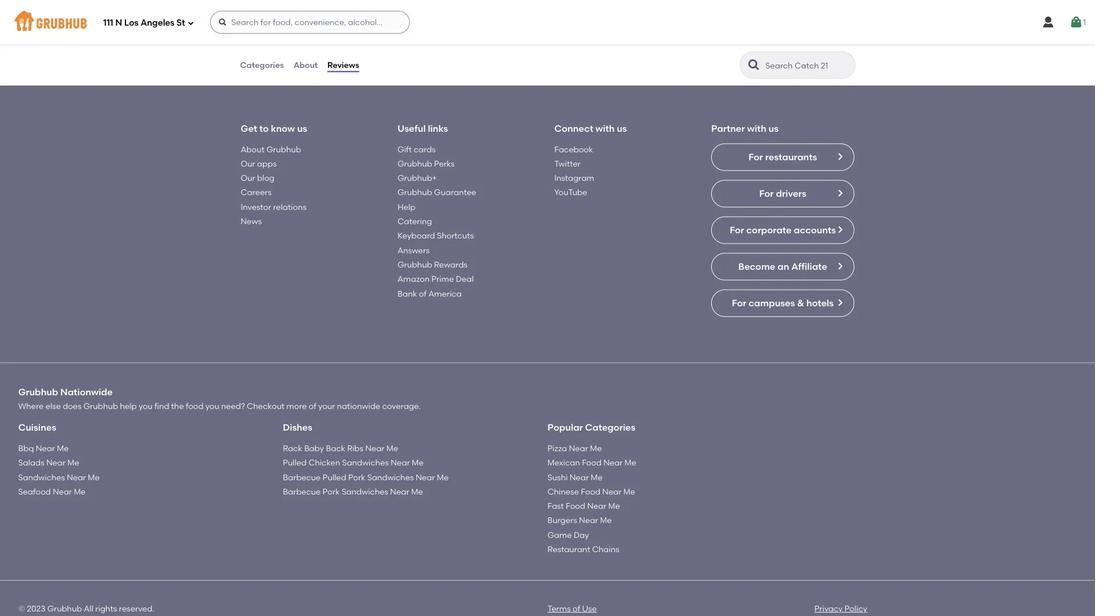 Task type: locate. For each thing, give the bounding box(es) containing it.
grubhub guarantee link
[[398, 188, 477, 197]]

rack
[[283, 444, 302, 453]]

about inside about grubhub our apps our blog careers investor relations news
[[241, 144, 265, 154]]

0 horizontal spatial pork
[[323, 487, 340, 497]]

our blog link
[[241, 173, 275, 183]]

answers
[[398, 245, 430, 255]]

checkout
[[247, 401, 285, 411]]

2 with from the left
[[748, 123, 767, 134]]

restaurants
[[300, 45, 346, 55]]

pulled down the rack
[[283, 458, 307, 468]]

for for for campuses & hotels
[[732, 297, 747, 309]]

1 vertical spatial barbecue
[[283, 487, 321, 497]]

2 us from the left
[[617, 123, 627, 134]]

1 horizontal spatial pork
[[348, 472, 366, 482]]

food up the sushi near me link
[[582, 458, 602, 468]]

for down partner with us
[[749, 151, 763, 162]]

become an affiliate link
[[712, 253, 855, 280]]

0 vertical spatial pulled
[[283, 458, 307, 468]]

0 horizontal spatial us
[[297, 123, 307, 134]]

0 vertical spatial of
[[419, 289, 427, 298]]

bbq near me link
[[18, 444, 69, 453]]

of left use
[[573, 604, 581, 614]]

right image inside for restaurants "link"
[[836, 152, 845, 161]]

right image inside for corporate accounts link
[[836, 225, 845, 234]]

help link
[[398, 202, 416, 212]]

chains
[[593, 545, 620, 554]]

bbq near me salads near me sandwiches near me seafood near me
[[18, 444, 100, 497]]

2 horizontal spatial angeles
[[509, 45, 540, 55]]

0 horizontal spatial los
[[124, 18, 139, 28]]

pulled down chicken
[[323, 472, 347, 482]]

0 horizontal spatial about
[[241, 144, 265, 154]]

1 horizontal spatial angeles
[[408, 45, 439, 55]]

right image for for corporate accounts
[[836, 225, 845, 234]]

Search Catch 21 search field
[[765, 60, 852, 71]]

1 horizontal spatial with
[[748, 123, 767, 134]]

2023
[[27, 604, 45, 614]]

sandwiches
[[342, 458, 389, 468], [18, 472, 65, 482], [367, 472, 414, 482], [342, 487, 388, 497]]

1 vertical spatial pulled
[[323, 472, 347, 482]]

rack baby back ribs near me pulled chicken sandwiches near me barbecue pulled pork sandwiches near me barbecue pork sandwiches near me
[[283, 444, 449, 497]]

2 horizontal spatial us
[[769, 123, 779, 134]]

right image up accounts
[[836, 188, 845, 198]]

for left campuses
[[732, 297, 747, 309]]

privacy policy
[[815, 604, 868, 614]]

gift
[[398, 144, 412, 154]]

angeles down main navigation navigation
[[509, 45, 540, 55]]

food up fast food near me link
[[581, 487, 601, 497]]

policy
[[845, 604, 868, 614]]

categories button
[[240, 45, 285, 86]]

svg image
[[1042, 15, 1056, 29], [218, 18, 227, 27], [187, 20, 194, 27]]

cuisines
[[18, 422, 56, 433]]

useful
[[398, 123, 426, 134]]

instagram link
[[555, 173, 595, 183]]

burgers
[[548, 516, 577, 525]]

0 vertical spatial categories
[[240, 60, 284, 70]]

1 vertical spatial our
[[241, 173, 255, 183]]

0 horizontal spatial svg image
[[187, 20, 194, 27]]

about inside about button
[[294, 60, 318, 70]]

catch 21
[[552, 45, 585, 55]]

0 vertical spatial food
[[582, 458, 602, 468]]

1 vertical spatial about
[[241, 144, 265, 154]]

categories
[[240, 60, 284, 70], [585, 422, 636, 433]]

1 right image from the top
[[836, 152, 845, 161]]

for inside "link"
[[749, 151, 763, 162]]

0 horizontal spatial with
[[596, 123, 615, 134]]

2 vertical spatial of
[[573, 604, 581, 614]]

restaurants near me
[[300, 45, 381, 55]]

3 us from the left
[[769, 123, 779, 134]]

0 vertical spatial about
[[294, 60, 318, 70]]

blog
[[257, 173, 275, 183]]

angeles left "downtown"
[[408, 45, 439, 55]]

restaurant chains link
[[548, 545, 620, 554]]

campuses
[[749, 297, 795, 309]]

2 right image from the top
[[836, 188, 845, 198]]

1 horizontal spatial of
[[419, 289, 427, 298]]

rights
[[95, 604, 117, 614]]

0 vertical spatial our
[[241, 159, 255, 168]]

1 you from the left
[[139, 401, 153, 411]]

los
[[124, 18, 139, 28], [393, 45, 406, 55], [494, 45, 507, 55]]

0 horizontal spatial categories
[[240, 60, 284, 70]]

for left corporate
[[730, 224, 745, 236]]

111
[[103, 18, 113, 28]]

right image
[[836, 152, 845, 161], [836, 188, 845, 198], [836, 262, 845, 271]]

keyboard
[[398, 231, 435, 241]]

of left your
[[309, 401, 317, 411]]

pulled chicken sandwiches near me link
[[283, 458, 424, 468]]

youtube
[[555, 188, 588, 197]]

grubhub down 'know' at the top left
[[267, 144, 301, 154]]

grubhub up the where
[[18, 386, 58, 397]]

chinese
[[548, 487, 579, 497]]

shortcuts
[[437, 231, 474, 241]]

0 vertical spatial pork
[[348, 472, 366, 482]]

pork down pulled chicken sandwiches near me link
[[348, 472, 366, 482]]

our up "careers" link
[[241, 173, 255, 183]]

2 horizontal spatial of
[[573, 604, 581, 614]]

1 horizontal spatial los
[[393, 45, 406, 55]]

for left drivers
[[760, 188, 774, 199]]

0 vertical spatial right image
[[836, 225, 845, 234]]

1 horizontal spatial about
[[294, 60, 318, 70]]

about down restaurants on the left
[[294, 60, 318, 70]]

restaurants
[[766, 151, 818, 162]]

0 horizontal spatial pulled
[[283, 458, 307, 468]]

grubhub down nationwide
[[83, 401, 118, 411]]

main navigation navigation
[[0, 0, 1096, 45]]

right image
[[836, 225, 845, 234], [836, 298, 845, 307]]

of right bank
[[419, 289, 427, 298]]

1 horizontal spatial you
[[206, 401, 219, 411]]

0 horizontal spatial of
[[309, 401, 317, 411]]

answers link
[[398, 245, 430, 255]]

our up our blog link
[[241, 159, 255, 168]]

0 horizontal spatial angeles
[[141, 18, 175, 28]]

categories down grubhub "link"
[[240, 60, 284, 70]]

your
[[318, 401, 335, 411]]

help
[[120, 401, 137, 411]]

seafood
[[18, 487, 51, 497]]

1 vertical spatial categories
[[585, 422, 636, 433]]

accounts
[[794, 224, 836, 236]]

pizza near me link
[[548, 444, 602, 453]]

right image for for restaurants
[[836, 152, 845, 161]]

mexican food near me link
[[548, 458, 637, 468]]

1 vertical spatial right image
[[836, 298, 845, 307]]

right image for for drivers
[[836, 188, 845, 198]]

1 with from the left
[[596, 123, 615, 134]]

right image right affiliate at the top right
[[836, 262, 845, 271]]

for drivers link
[[712, 180, 855, 207]]

2 right image from the top
[[836, 298, 845, 307]]

food
[[582, 458, 602, 468], [581, 487, 601, 497], [566, 501, 586, 511]]

gift cards link
[[398, 144, 436, 154]]

know
[[271, 123, 295, 134]]

sandwiches up seafood at the left bottom of the page
[[18, 472, 65, 482]]

food up 'burgers near me' link
[[566, 501, 586, 511]]

right image inside become an affiliate link
[[836, 262, 845, 271]]

1 our from the top
[[241, 159, 255, 168]]

reserved.
[[119, 604, 154, 614]]

connect with us
[[555, 123, 627, 134]]

for campuses & hotels link
[[712, 290, 855, 317]]

1 right image from the top
[[836, 225, 845, 234]]

us for partner with us
[[769, 123, 779, 134]]

us up for restaurants
[[769, 123, 779, 134]]

else
[[46, 401, 61, 411]]

for corporate accounts link
[[712, 216, 855, 244]]

for drivers
[[760, 188, 807, 199]]

relations
[[273, 202, 307, 212]]

for for for corporate accounts
[[730, 224, 745, 236]]

0 vertical spatial barbecue
[[283, 472, 321, 482]]

0 horizontal spatial you
[[139, 401, 153, 411]]

1 horizontal spatial us
[[617, 123, 627, 134]]

1 horizontal spatial pulled
[[323, 472, 347, 482]]

3 right image from the top
[[836, 262, 845, 271]]

with right partner
[[748, 123, 767, 134]]

reviews button
[[327, 45, 360, 86]]

1 vertical spatial food
[[581, 487, 601, 497]]

you
[[139, 401, 153, 411], [206, 401, 219, 411]]

grubhub rewards link
[[398, 260, 468, 269]]

you left find at left bottom
[[139, 401, 153, 411]]

day
[[574, 530, 589, 540]]

right image inside the for campuses & hotels link
[[836, 298, 845, 307]]

sandwiches down "barbecue pulled pork sandwiches near me" 'link'
[[342, 487, 388, 497]]

of inside gift cards grubhub perks grubhub+ grubhub guarantee help catering keyboard shortcuts answers grubhub rewards amazon prime deal bank of america
[[419, 289, 427, 298]]

1 vertical spatial of
[[309, 401, 317, 411]]

angeles
[[141, 18, 175, 28], [408, 45, 439, 55], [509, 45, 540, 55]]

seafood near me link
[[18, 487, 86, 497]]

right image for for campuses & hotels
[[836, 298, 845, 307]]

pork down chicken
[[323, 487, 340, 497]]

angeles left st
[[141, 18, 175, 28]]

catch
[[552, 45, 576, 55]]

get to know us
[[241, 123, 307, 134]]

1 vertical spatial right image
[[836, 188, 845, 198]]

game day link
[[548, 530, 589, 540]]

get
[[241, 123, 257, 134]]

grubhub inside about grubhub our apps our blog careers investor relations news
[[267, 144, 301, 154]]

twitter link
[[555, 159, 581, 168]]

partner with us
[[712, 123, 779, 134]]

drivers
[[776, 188, 807, 199]]

0 vertical spatial right image
[[836, 152, 845, 161]]

for restaurants
[[749, 151, 818, 162]]

grubhub down gift cards link
[[398, 159, 432, 168]]

downtown los angeles
[[451, 45, 540, 55]]

dishes
[[283, 422, 313, 433]]

burgers near me link
[[548, 516, 612, 525]]

search icon image
[[748, 58, 761, 72]]

right image inside for drivers 'link'
[[836, 188, 845, 198]]

baby
[[304, 444, 324, 453]]

mexican
[[548, 458, 580, 468]]

about up our apps link
[[241, 144, 265, 154]]

for inside 'link'
[[760, 188, 774, 199]]

2 you from the left
[[206, 401, 219, 411]]

of inside grubhub nationwide where else does grubhub help you find the food you need? checkout more of your nationwide coverage.
[[309, 401, 317, 411]]

with
[[596, 123, 615, 134], [748, 123, 767, 134]]

facebook link
[[555, 144, 593, 154]]

need?
[[221, 401, 245, 411]]

categories up mexican food near me link
[[585, 422, 636, 433]]

2 horizontal spatial los
[[494, 45, 507, 55]]

grubhub nationwide where else does grubhub help you find the food you need? checkout more of your nationwide coverage.
[[18, 386, 421, 411]]

with right the connect
[[596, 123, 615, 134]]

st
[[177, 18, 185, 28]]

right image right restaurants at right
[[836, 152, 845, 161]]

you right food
[[206, 401, 219, 411]]

an
[[778, 261, 790, 272]]

facebook twitter instagram youtube
[[555, 144, 595, 197]]

us right the connect
[[617, 123, 627, 134]]

grubhub down answers link
[[398, 260, 432, 269]]

us right 'know' at the top left
[[297, 123, 307, 134]]

find
[[155, 401, 169, 411]]

2 vertical spatial right image
[[836, 262, 845, 271]]



Task type: vqa. For each thing, say whether or not it's contained in the screenshot.
Amazon
yes



Task type: describe. For each thing, give the bounding box(es) containing it.
grubhub+
[[398, 173, 437, 183]]

n
[[115, 18, 122, 28]]

pizza
[[548, 444, 567, 453]]

pizza near me mexican food near me sushi near me chinese food near me fast food near me burgers near me game day restaurant chains
[[548, 444, 637, 554]]

downtown los angeles link
[[451, 45, 540, 55]]

nationwide
[[60, 386, 113, 397]]

affiliate
[[792, 261, 828, 272]]

for for for restaurants
[[749, 151, 763, 162]]

links
[[428, 123, 448, 134]]

restaurant
[[548, 545, 591, 554]]

1 horizontal spatial svg image
[[218, 18, 227, 27]]

nationwide
[[337, 401, 381, 411]]

right image for become an affiliate
[[836, 262, 845, 271]]

1 vertical spatial pork
[[323, 487, 340, 497]]

Search for food, convenience, alcohol... search field
[[210, 11, 410, 34]]

los angeles link
[[393, 45, 439, 55]]

corporate
[[747, 224, 792, 236]]

grubhub down the grubhub+
[[398, 188, 432, 197]]

back
[[326, 444, 346, 453]]

sushi
[[548, 472, 568, 482]]

hotels
[[807, 297, 834, 309]]

privacy policy link
[[815, 604, 868, 614]]

investor relations link
[[241, 202, 307, 212]]

barbecue pulled pork sandwiches near me link
[[283, 472, 449, 482]]

our apps link
[[241, 159, 277, 168]]

fast
[[548, 501, 564, 511]]

youtube link
[[555, 188, 588, 197]]

bbq
[[18, 444, 34, 453]]

grubhub left about button
[[253, 45, 288, 55]]

categories inside button
[[240, 60, 284, 70]]

1 us from the left
[[297, 123, 307, 134]]

restaurants near me link
[[300, 45, 381, 55]]

us for connect with us
[[617, 123, 627, 134]]

los inside main navigation navigation
[[124, 18, 139, 28]]

bank of america link
[[398, 289, 462, 298]]

catering link
[[398, 216, 432, 226]]

barbecue pork sandwiches near me link
[[283, 487, 423, 497]]

apps
[[257, 159, 277, 168]]

terms of use link
[[548, 604, 597, 614]]

cards
[[414, 144, 436, 154]]

catering
[[398, 216, 432, 226]]

2 vertical spatial food
[[566, 501, 586, 511]]

investor
[[241, 202, 271, 212]]

amazon prime deal link
[[398, 274, 474, 284]]

about for about
[[294, 60, 318, 70]]

perks
[[434, 159, 455, 168]]

2 horizontal spatial svg image
[[1042, 15, 1056, 29]]

ribs
[[347, 444, 364, 453]]

about grubhub our apps our blog careers investor relations news
[[241, 144, 307, 226]]

twitter
[[555, 159, 581, 168]]

sandwiches near me link
[[18, 472, 100, 482]]

instagram
[[555, 173, 595, 183]]

sandwiches down pulled chicken sandwiches near me link
[[367, 472, 414, 482]]

game
[[548, 530, 572, 540]]

angeles inside main navigation navigation
[[141, 18, 175, 28]]

keyboard shortcuts link
[[398, 231, 474, 241]]

terms
[[548, 604, 571, 614]]

for for for drivers
[[760, 188, 774, 199]]

all
[[84, 604, 93, 614]]

2 barbecue from the top
[[283, 487, 321, 497]]

terms of use
[[548, 604, 597, 614]]

where
[[18, 401, 44, 411]]

1 button
[[1070, 12, 1087, 33]]

sushi near me link
[[548, 472, 603, 482]]

use
[[583, 604, 597, 614]]

for corporate accounts
[[730, 224, 836, 236]]

&
[[798, 297, 805, 309]]

america
[[429, 289, 462, 298]]

with for connect
[[596, 123, 615, 134]]

careers link
[[241, 188, 272, 197]]

more
[[287, 401, 307, 411]]

salads
[[18, 458, 44, 468]]

the
[[171, 401, 184, 411]]

grubhub left "all"
[[47, 604, 82, 614]]

coverage.
[[382, 401, 421, 411]]

news link
[[241, 216, 262, 226]]

sandwiches inside bbq near me salads near me sandwiches near me seafood near me
[[18, 472, 65, 482]]

1 horizontal spatial categories
[[585, 422, 636, 433]]

deal
[[456, 274, 474, 284]]

svg image
[[1070, 15, 1084, 29]]

los angeles
[[393, 45, 439, 55]]

help
[[398, 202, 416, 212]]

become an affiliate
[[739, 261, 828, 272]]

1 barbecue from the top
[[283, 472, 321, 482]]

for restaurants link
[[712, 143, 855, 171]]

salads near me link
[[18, 458, 79, 468]]

rack baby back ribs near me link
[[283, 444, 398, 453]]

with for partner
[[748, 123, 767, 134]]

sandwiches up "barbecue pulled pork sandwiches near me" 'link'
[[342, 458, 389, 468]]

©
[[18, 604, 25, 614]]

2 our from the top
[[241, 173, 255, 183]]

prime
[[432, 274, 454, 284]]

about for about grubhub our apps our blog careers investor relations news
[[241, 144, 265, 154]]



